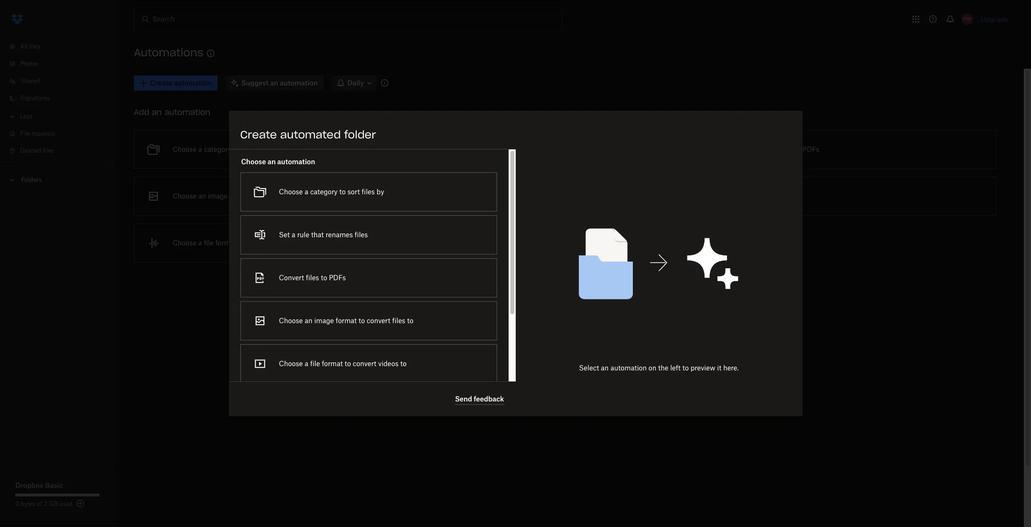 Task type: vqa. For each thing, say whether or not it's contained in the screenshot.
Folders button
yes



Task type: describe. For each thing, give the bounding box(es) containing it.
automated
[[280, 128, 341, 141]]

shared link
[[8, 73, 115, 90]]

requests
[[31, 130, 55, 137]]

files inside convert files to pdfs 'button'
[[779, 145, 793, 153]]

create
[[240, 128, 277, 141]]

dropbox basic
[[15, 482, 63, 490]]

folders
[[21, 176, 42, 184]]

choose an automation
[[241, 158, 315, 166]]

list containing all files
[[0, 33, 115, 166]]

2
[[44, 501, 47, 508]]

send
[[455, 395, 472, 403]]

pdfs inside 'button'
[[802, 145, 819, 153]]

automation for select
[[610, 364, 647, 372]]

all files link
[[8, 38, 115, 55]]

send feedback
[[455, 395, 504, 403]]

signatures link
[[8, 90, 115, 107]]

0
[[15, 501, 19, 508]]

convert files to pdfs button
[[710, 126, 1000, 173]]

set a rule that renames files inside create automated folder dialog
[[279, 231, 368, 239]]

format inside button
[[229, 192, 250, 200]]

by inside create automated folder dialog
[[377, 188, 384, 196]]

deleted files link
[[8, 142, 115, 160]]

dropbox image
[[8, 10, 27, 29]]

renames inside create automated folder dialog
[[326, 231, 353, 239]]

less
[[20, 113, 33, 120]]

photos
[[20, 60, 39, 67]]

to inside 'button'
[[794, 145, 801, 153]]

an inside button
[[198, 192, 206, 200]]

category inside button
[[204, 145, 231, 153]]

files inside set a rule that renames files button
[[538, 145, 551, 153]]

that inside button
[[495, 145, 507, 153]]

pdfs inside create automated folder dialog
[[329, 274, 346, 282]]

set inside create automated folder dialog
[[279, 231, 290, 239]]

all files
[[20, 43, 40, 50]]

automation for add
[[164, 108, 210, 117]]

it
[[717, 364, 721, 372]]

deleted files
[[20, 147, 54, 154]]

files inside choose an image format to convert files to button
[[286, 192, 299, 200]]

files inside all files link
[[29, 43, 40, 50]]

choose a category to sort files by inside create automated folder dialog
[[279, 188, 384, 196]]

rule inside button
[[481, 145, 493, 153]]

choose an image format to convert files to inside create automated folder dialog
[[279, 317, 413, 325]]

choose a file format to convert audio files to button
[[130, 220, 420, 267]]

basic
[[45, 482, 63, 490]]

gb
[[49, 501, 58, 508]]

less image
[[8, 112, 17, 121]]

get more space image
[[74, 499, 86, 510]]

the
[[658, 364, 668, 372]]

signatures
[[20, 95, 50, 102]]

choose an image format to convert files to button
[[130, 173, 420, 220]]

add an automation main content
[[130, 69, 1024, 528]]

audio
[[272, 239, 289, 247]]

create automated folder
[[240, 128, 376, 141]]

rule inside create automated folder dialog
[[297, 231, 309, 239]]

0 horizontal spatial file
[[204, 239, 214, 247]]

photos link
[[8, 55, 115, 73]]

choose a category to sort files by button
[[130, 126, 420, 173]]

select
[[579, 364, 599, 372]]

convert inside create automated folder dialog
[[279, 274, 304, 282]]

set inside button
[[462, 145, 473, 153]]

choose a category to sort files by inside button
[[173, 145, 278, 153]]

deleted
[[20, 147, 41, 154]]

create automated folder dialog
[[229, 111, 802, 474]]

dropbox
[[15, 482, 43, 490]]

folders button
[[0, 173, 115, 187]]

click to watch a demo video image
[[205, 48, 217, 59]]



Task type: locate. For each thing, give the bounding box(es) containing it.
0 horizontal spatial that
[[311, 231, 324, 239]]

convert inside button
[[260, 192, 284, 200]]

1 vertical spatial choose a file format to convert videos to
[[279, 360, 407, 368]]

folder
[[344, 128, 376, 141]]

convert
[[752, 145, 778, 153], [279, 274, 304, 282]]

automation inside 'main content'
[[164, 108, 210, 117]]

0 horizontal spatial image
[[208, 192, 228, 200]]

0 vertical spatial file
[[494, 192, 504, 200]]

1 vertical spatial convert
[[279, 274, 304, 282]]

0 horizontal spatial sort
[[241, 145, 253, 153]]

convert
[[260, 192, 284, 200], [536, 192, 560, 200], [246, 239, 270, 247], [367, 317, 390, 325], [353, 360, 376, 368]]

0 horizontal spatial set
[[279, 231, 290, 239]]

choose a file format to convert audio files to
[[173, 239, 312, 247]]

sort
[[241, 145, 253, 153], [347, 188, 360, 196]]

used
[[59, 501, 72, 508]]

1 horizontal spatial set
[[462, 145, 473, 153]]

choose a file format to convert videos to inside button
[[462, 192, 590, 200]]

0 vertical spatial choose a file format to convert videos to
[[462, 192, 590, 200]]

0 vertical spatial automation
[[164, 108, 210, 117]]

file
[[494, 192, 504, 200], [204, 239, 214, 247], [310, 360, 320, 368]]

1 horizontal spatial choose a file format to convert videos to
[[462, 192, 590, 200]]

choose
[[173, 145, 196, 153], [241, 158, 266, 166], [279, 188, 303, 196], [173, 192, 196, 200], [462, 192, 486, 200], [173, 239, 196, 247], [279, 317, 303, 325], [279, 360, 303, 368]]

renames inside button
[[509, 145, 536, 153]]

add an automation
[[134, 108, 210, 117]]

1 horizontal spatial rule
[[481, 145, 493, 153]]

2 horizontal spatial file
[[494, 192, 504, 200]]

category
[[204, 145, 231, 153], [310, 188, 338, 196]]

0 horizontal spatial set a rule that renames files
[[279, 231, 368, 239]]

automation for choose
[[277, 158, 315, 166]]

send feedback button
[[455, 394, 504, 405]]

0 horizontal spatial category
[[204, 145, 231, 153]]

0 vertical spatial image
[[208, 192, 228, 200]]

1 vertical spatial that
[[311, 231, 324, 239]]

file
[[20, 130, 30, 137]]

on
[[649, 364, 656, 372]]

pdfs
[[802, 145, 819, 153], [329, 274, 346, 282]]

0 vertical spatial convert files to pdfs
[[752, 145, 819, 153]]

list
[[0, 33, 115, 166]]

rule
[[481, 145, 493, 153], [297, 231, 309, 239]]

sort inside create automated folder dialog
[[347, 188, 360, 196]]

0 vertical spatial videos
[[562, 192, 582, 200]]

sort inside button
[[241, 145, 253, 153]]

0 horizontal spatial rule
[[297, 231, 309, 239]]

1 horizontal spatial automation
[[277, 158, 315, 166]]

0 vertical spatial pdfs
[[802, 145, 819, 153]]

choose a file format to convert videos to inside create automated folder dialog
[[279, 360, 407, 368]]

videos inside create automated folder dialog
[[378, 360, 399, 368]]

1 vertical spatial rule
[[297, 231, 309, 239]]

choose an image format to convert files to inside choose an image format to convert files to button
[[173, 192, 307, 200]]

file requests link
[[8, 125, 115, 142]]

0 horizontal spatial convert files to pdfs
[[279, 274, 346, 282]]

set
[[462, 145, 473, 153], [279, 231, 290, 239]]

add
[[134, 108, 149, 117]]

1 horizontal spatial category
[[310, 188, 338, 196]]

0 horizontal spatial choose a file format to convert videos to
[[279, 360, 407, 368]]

0 vertical spatial sort
[[241, 145, 253, 153]]

files inside 'choose a file format to convert audio files to' button
[[291, 239, 304, 247]]

a
[[198, 145, 202, 153], [475, 145, 479, 153], [305, 188, 308, 196], [488, 192, 492, 200], [292, 231, 295, 239], [198, 239, 202, 247], [305, 360, 308, 368]]

1 horizontal spatial set a rule that renames files
[[462, 145, 551, 153]]

1 vertical spatial set
[[279, 231, 290, 239]]

1 vertical spatial choose a category to sort files by
[[279, 188, 384, 196]]

all
[[20, 43, 27, 50]]

0 vertical spatial rule
[[481, 145, 493, 153]]

1 vertical spatial renames
[[326, 231, 353, 239]]

select an automation on the left to preview it here.
[[579, 364, 739, 372]]

videos inside choose a file format to convert videos to button
[[562, 192, 582, 200]]

file requests
[[20, 130, 55, 137]]

upgrade
[[981, 15, 1008, 23]]

shared
[[20, 77, 40, 85]]

0 horizontal spatial renames
[[326, 231, 353, 239]]

files
[[29, 43, 40, 50], [255, 145, 268, 153], [538, 145, 551, 153], [779, 145, 793, 153], [43, 147, 54, 154], [362, 188, 375, 196], [286, 192, 299, 200], [355, 231, 368, 239], [291, 239, 304, 247], [306, 274, 319, 282], [392, 317, 405, 325]]

1 vertical spatial choose an image format to convert files to
[[279, 317, 413, 325]]

0 vertical spatial set a rule that renames files
[[462, 145, 551, 153]]

0 vertical spatial convert
[[752, 145, 778, 153]]

0 horizontal spatial choose a category to sort files by
[[173, 145, 278, 153]]

feedback
[[474, 395, 504, 403]]

choose an image format to convert files to
[[173, 192, 307, 200], [279, 317, 413, 325]]

choose a category to sort files by
[[173, 145, 278, 153], [279, 188, 384, 196]]

of
[[37, 501, 42, 508]]

that
[[495, 145, 507, 153], [311, 231, 324, 239]]

file inside create automated folder dialog
[[310, 360, 320, 368]]

convert files to pdfs inside 'button'
[[752, 145, 819, 153]]

1 horizontal spatial that
[[495, 145, 507, 153]]

convert inside 'button'
[[752, 145, 778, 153]]

1 horizontal spatial pdfs
[[802, 145, 819, 153]]

category inside create automated folder dialog
[[310, 188, 338, 196]]

2 vertical spatial file
[[310, 360, 320, 368]]

image inside create automated folder dialog
[[314, 317, 334, 325]]

1 vertical spatial videos
[[378, 360, 399, 368]]

0 vertical spatial set
[[462, 145, 473, 153]]

1 vertical spatial category
[[310, 188, 338, 196]]

1 vertical spatial set a rule that renames files
[[279, 231, 368, 239]]

1 horizontal spatial convert files to pdfs
[[752, 145, 819, 153]]

1 vertical spatial pdfs
[[329, 274, 346, 282]]

0 bytes of 2 gb used
[[15, 501, 72, 508]]

2 vertical spatial automation
[[610, 364, 647, 372]]

0 vertical spatial choose an image format to convert files to
[[173, 192, 307, 200]]

files inside choose a category to sort files by button
[[255, 145, 268, 153]]

files inside deleted files link
[[43, 147, 54, 154]]

1 horizontal spatial choose a category to sort files by
[[279, 188, 384, 196]]

convert files to pdfs inside create automated folder dialog
[[279, 274, 346, 282]]

1 horizontal spatial convert
[[752, 145, 778, 153]]

0 vertical spatial that
[[495, 145, 507, 153]]

0 vertical spatial choose a category to sort files by
[[173, 145, 278, 153]]

1 vertical spatial by
[[377, 188, 384, 196]]

automations
[[134, 46, 203, 59]]

0 horizontal spatial pdfs
[[329, 274, 346, 282]]

automation right add
[[164, 108, 210, 117]]

choose a file format to convert videos to button
[[420, 173, 710, 220]]

an
[[152, 108, 162, 117], [268, 158, 276, 166], [198, 192, 206, 200], [305, 317, 312, 325], [601, 364, 609, 372]]

0 horizontal spatial by
[[270, 145, 278, 153]]

0 horizontal spatial convert
[[279, 274, 304, 282]]

0 horizontal spatial videos
[[378, 360, 399, 368]]

0 vertical spatial renames
[[509, 145, 536, 153]]

format
[[229, 192, 250, 200], [505, 192, 526, 200], [215, 239, 236, 247], [336, 317, 357, 325], [322, 360, 343, 368]]

1 horizontal spatial file
[[310, 360, 320, 368]]

set a rule that renames files inside button
[[462, 145, 551, 153]]

that inside create automated folder dialog
[[311, 231, 324, 239]]

image
[[208, 192, 228, 200], [314, 317, 334, 325]]

set a rule that renames files
[[462, 145, 551, 153], [279, 231, 368, 239]]

0 horizontal spatial automation
[[164, 108, 210, 117]]

1 vertical spatial convert files to pdfs
[[279, 274, 346, 282]]

0 vertical spatial by
[[270, 145, 278, 153]]

here.
[[723, 364, 739, 372]]

convert files to pdfs
[[752, 145, 819, 153], [279, 274, 346, 282]]

automation left on
[[610, 364, 647, 372]]

image inside choose an image format to convert files to button
[[208, 192, 228, 200]]

1 horizontal spatial by
[[377, 188, 384, 196]]

renames
[[509, 145, 536, 153], [326, 231, 353, 239]]

1 vertical spatial image
[[314, 317, 334, 325]]

preview
[[691, 364, 715, 372]]

choose a file format to convert videos to
[[462, 192, 590, 200], [279, 360, 407, 368]]

1 vertical spatial file
[[204, 239, 214, 247]]

upgrade link
[[981, 15, 1008, 23]]

2 horizontal spatial automation
[[610, 364, 647, 372]]

set a rule that renames files button
[[420, 126, 710, 173]]

videos
[[562, 192, 582, 200], [378, 360, 399, 368]]

1 horizontal spatial videos
[[562, 192, 582, 200]]

1 horizontal spatial sort
[[347, 188, 360, 196]]

automation
[[164, 108, 210, 117], [277, 158, 315, 166], [610, 364, 647, 372]]

automation down "create automated folder"
[[277, 158, 315, 166]]

bytes
[[21, 501, 35, 508]]

1 horizontal spatial image
[[314, 317, 334, 325]]

left
[[670, 364, 681, 372]]

0 vertical spatial category
[[204, 145, 231, 153]]

by
[[270, 145, 278, 153], [377, 188, 384, 196]]

to
[[233, 145, 239, 153], [794, 145, 801, 153], [339, 188, 346, 196], [252, 192, 259, 200], [301, 192, 307, 200], [528, 192, 535, 200], [584, 192, 590, 200], [238, 239, 245, 247], [306, 239, 312, 247], [321, 274, 327, 282], [359, 317, 365, 325], [407, 317, 413, 325], [345, 360, 351, 368], [400, 360, 407, 368], [682, 364, 689, 372]]

1 vertical spatial sort
[[347, 188, 360, 196]]

1 vertical spatial automation
[[277, 158, 315, 166]]

by inside button
[[270, 145, 278, 153]]

1 horizontal spatial renames
[[509, 145, 536, 153]]



